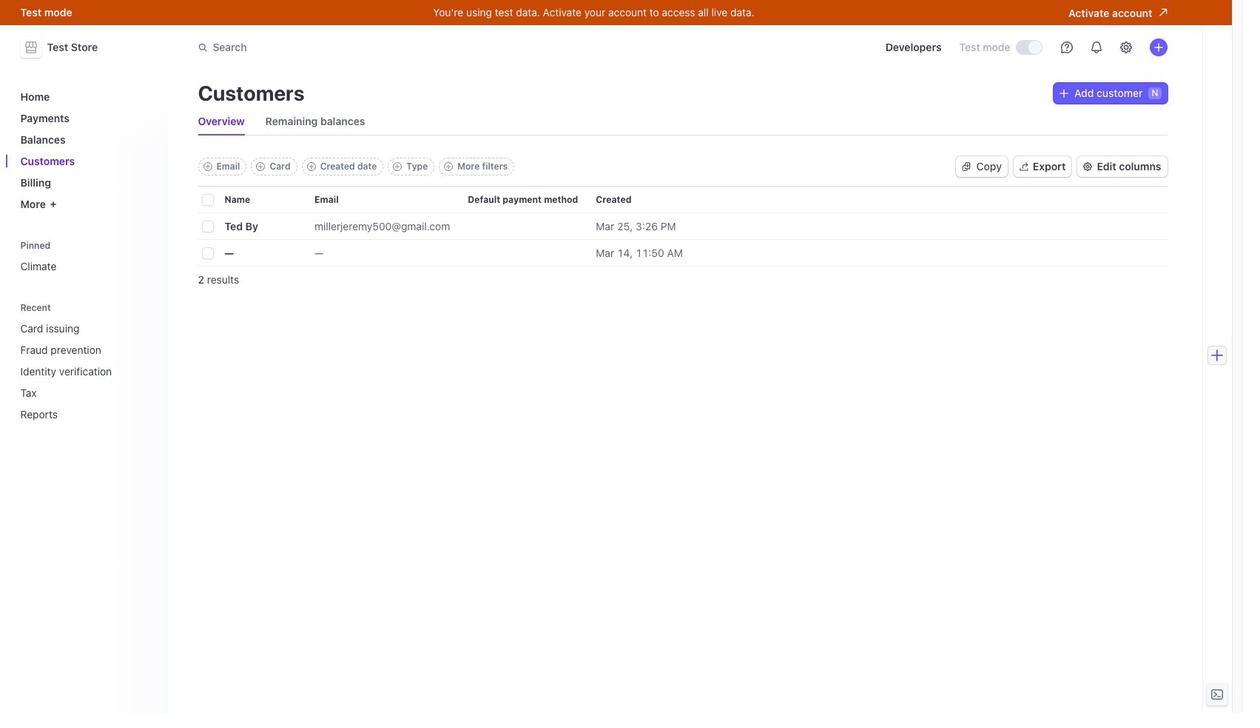 Task type: describe. For each thing, give the bounding box(es) containing it.
add card image
[[256, 162, 265, 171]]

add created date image
[[307, 162, 316, 171]]

1 recent element from the top
[[14, 297, 160, 426]]

svg image
[[962, 162, 971, 171]]

Test mode checkbox
[[1017, 41, 1042, 54]]

help image
[[1061, 41, 1073, 53]]

clear history image
[[145, 303, 154, 312]]

Select All checkbox
[[203, 195, 213, 205]]

settings image
[[1121, 41, 1133, 53]]

add email image
[[203, 162, 212, 171]]

core navigation links element
[[14, 84, 160, 216]]

notifications image
[[1091, 41, 1103, 53]]



Task type: locate. For each thing, give the bounding box(es) containing it.
2 recent element from the top
[[14, 316, 160, 426]]

Select item checkbox
[[203, 221, 213, 232], [203, 248, 213, 258]]

2 select item checkbox from the top
[[203, 248, 213, 258]]

Search text field
[[189, 34, 607, 61]]

toolbar
[[198, 158, 515, 175]]

recent element
[[14, 297, 160, 426], [14, 316, 160, 426]]

svg image
[[1060, 89, 1069, 98]]

pinned element
[[14, 235, 160, 278]]

1 vertical spatial select item checkbox
[[203, 248, 213, 258]]

edit pins image
[[145, 241, 154, 250]]

tab list
[[198, 108, 1168, 136]]

add more filters image
[[444, 162, 453, 171]]

add type image
[[393, 162, 402, 171]]

None search field
[[189, 34, 607, 61]]

0 vertical spatial select item checkbox
[[203, 221, 213, 232]]

1 select item checkbox from the top
[[203, 221, 213, 232]]



Task type: vqa. For each thing, say whether or not it's contained in the screenshot.
shr_1Nwv0ALj9m3rsHaTBvsUgjqz BUTTON to the right
no



